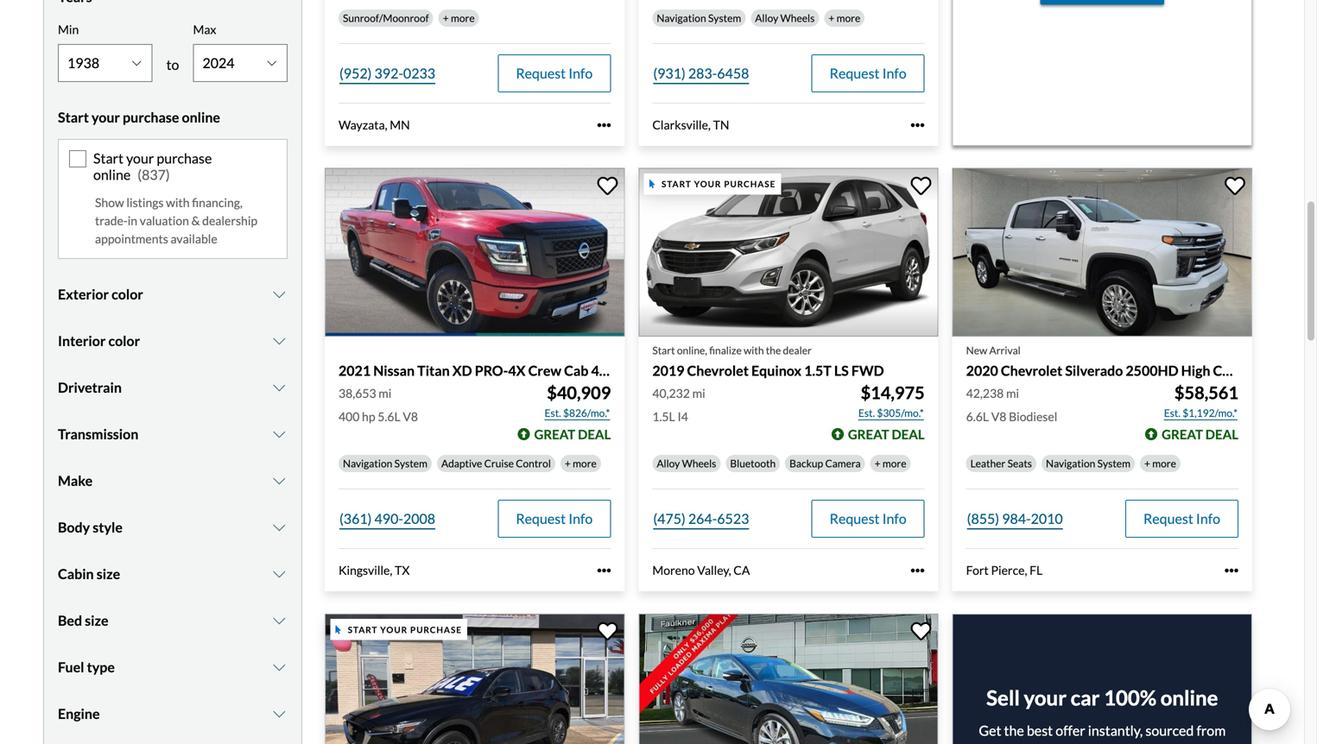 Task type: describe. For each thing, give the bounding box(es) containing it.
moreno valley, ca
[[653, 563, 750, 578]]

mi for $14,975
[[693, 386, 706, 401]]

great deal for $40,909
[[534, 427, 611, 442]]

cabin size
[[58, 566, 120, 583]]

ellipsis h image
[[911, 118, 925, 132]]

with inside show listings with financing, trade-in valuation & dealership appointments available
[[166, 195, 190, 210]]

online inside dropdown button
[[182, 109, 220, 126]]

+ more for alloy wheels
[[829, 12, 861, 24]]

clarksville,
[[653, 118, 711, 132]]

body style
[[58, 519, 123, 536]]

request for 2008
[[516, 511, 566, 528]]

silverado
[[1065, 362, 1123, 379]]

42,238 mi 6.6l v8 biodiesel
[[966, 386, 1058, 424]]

start online, finalize with the dealer 2019 chevrolet equinox 1.5t ls fwd
[[653, 344, 884, 379]]

backup camera
[[790, 458, 861, 470]]

titan
[[417, 362, 450, 379]]

start your purchase online button
[[58, 96, 288, 139]]

cab
[[564, 362, 589, 379]]

+ more for navigation system
[[1145, 458, 1177, 470]]

min
[[58, 22, 79, 37]]

info for (855) 984-2010
[[1196, 511, 1221, 528]]

(855) 984-2010 button
[[966, 500, 1064, 538]]

navigation for alloy wheels
[[657, 12, 706, 24]]

available
[[171, 232, 217, 246]]

request info button for (475) 264-6523
[[812, 500, 925, 538]]

(361) 490-2008 button
[[339, 500, 436, 538]]

(855) 984-2010
[[967, 511, 1063, 528]]

mi for $58,561
[[1006, 386, 1019, 401]]

ls
[[834, 362, 849, 379]]

chevron down image for exterior
[[271, 288, 288, 302]]

dealers.
[[1119, 744, 1166, 745]]

make button
[[58, 460, 288, 503]]

interior color
[[58, 333, 140, 350]]

best
[[1027, 723, 1053, 740]]

great deal for $14,975
[[848, 427, 925, 442]]

your up best
[[1024, 686, 1067, 711]]

$305/mo.*
[[877, 407, 924, 420]]

(931)
[[653, 65, 686, 82]]

deal for $40,909
[[578, 427, 611, 442]]

sell
[[987, 686, 1020, 711]]

chevron down image inside engine dropdown button
[[271, 708, 288, 722]]

size for cabin size
[[97, 566, 120, 583]]

chevron down image for interior
[[271, 335, 288, 348]]

264-
[[688, 511, 717, 528]]

online,
[[677, 344, 707, 357]]

ca
[[734, 563, 750, 578]]

2 horizontal spatial navigation
[[1046, 458, 1096, 470]]

6523
[[717, 511, 749, 528]]

(837)
[[138, 166, 170, 183]]

2019
[[653, 362, 685, 379]]

490-
[[375, 511, 403, 528]]

2020
[[966, 362, 999, 379]]

great for $40,909
[[534, 427, 576, 442]]

2010
[[1031, 511, 1063, 528]]

tx
[[395, 563, 410, 578]]

0 horizontal spatial online
[[93, 166, 131, 183]]

est. for $40,909
[[545, 407, 561, 420]]

kingsville,
[[339, 563, 393, 578]]

leather
[[971, 458, 1006, 470]]

drivetrain
[[58, 379, 122, 396]]

ellipsis h image for fort pierce, fl
[[1225, 564, 1239, 578]]

engine button
[[58, 693, 288, 736]]

leather seats
[[971, 458, 1032, 470]]

pro-
[[475, 362, 508, 379]]

in
[[128, 214, 137, 228]]

fuel type button
[[58, 646, 288, 690]]

request info for 0233
[[516, 65, 593, 82]]

fuel
[[58, 659, 84, 676]]

control
[[516, 458, 551, 470]]

fuel type
[[58, 659, 115, 676]]

ellipsis h image for moreno valley, ca
[[911, 564, 925, 578]]

start your purchase link
[[325, 614, 628, 745]]

38,653
[[339, 386, 376, 401]]

sell your car 100% online
[[987, 686, 1219, 711]]

financing,
[[192, 195, 243, 210]]

offer
[[1056, 723, 1086, 740]]

request for 6523
[[830, 511, 880, 528]]

valuation
[[140, 214, 189, 228]]

info for (361) 490-2008
[[569, 511, 593, 528]]

max
[[193, 22, 216, 37]]

ellipsis h image for kingsville, tx
[[597, 564, 611, 578]]

est. $1,192/mo.* button
[[1163, 405, 1239, 422]]

0 vertical spatial alloy wheels
[[755, 12, 815, 24]]

exterior color button
[[58, 273, 288, 316]]

+ for navigation system
[[1145, 458, 1151, 470]]

car
[[1071, 686, 1100, 711]]

the inside "get the best offer instantly, sourced from thousands of dealers."
[[1004, 723, 1024, 740]]

6.6l
[[966, 410, 989, 424]]

country
[[1213, 362, 1265, 379]]

the inside start online, finalize with the dealer 2019 chevrolet equinox 1.5t ls fwd
[[766, 344, 781, 357]]

$58,561 est. $1,192/mo.*
[[1164, 383, 1239, 420]]

your inside 'start your purchase online'
[[126, 150, 154, 167]]

(952)
[[340, 65, 372, 82]]

start inside start online, finalize with the dealer 2019 chevrolet equinox 1.5t ls fwd
[[653, 344, 675, 357]]

start your purchase for white 2019 chevrolet equinox 1.5t ls fwd suv / crossover front-wheel drive automatic image
[[662, 179, 776, 189]]

request info button for (931) 283-6458
[[812, 54, 925, 92]]

from
[[1197, 723, 1226, 740]]

more for alloy wheels
[[837, 12, 861, 24]]

+ for adaptive cruise control
[[565, 458, 571, 470]]

40,232 mi 1.5l i4
[[653, 386, 706, 424]]

chevrolet inside 'new arrival 2020 chevrolet silverado 2500hd high country crew ca'
[[1001, 362, 1063, 379]]

(952) 392-0233 button
[[339, 54, 436, 92]]

fl
[[1030, 563, 1043, 578]]

&
[[191, 214, 200, 228]]

request info button for (855) 984-2010
[[1126, 500, 1239, 538]]

thousands
[[1039, 744, 1102, 745]]

new arrival 2020 chevrolet silverado 2500hd high country crew ca
[[966, 344, 1317, 379]]

1 vertical spatial start your purchase online
[[93, 150, 212, 183]]

to
[[166, 56, 179, 73]]

start inside 'start your purchase online'
[[93, 150, 124, 167]]

$14,975 est. $305/mo.*
[[859, 383, 925, 420]]

trade-
[[95, 214, 128, 228]]

exterior color
[[58, 286, 143, 303]]

2 vertical spatial online
[[1161, 686, 1219, 711]]

bluetooth
[[730, 458, 776, 470]]

request info for 6458
[[830, 65, 907, 82]]

2008
[[403, 511, 435, 528]]

1 crew from the left
[[528, 362, 562, 379]]

info for (931) 283-6458
[[883, 65, 907, 82]]

chevron down image for body style
[[271, 521, 288, 535]]

info for (475) 264-6523
[[883, 511, 907, 528]]

est. for $58,561
[[1164, 407, 1181, 420]]

crew inside 'new arrival 2020 chevrolet silverado 2500hd high country crew ca'
[[1267, 362, 1301, 379]]

show listings with financing, trade-in valuation & dealership appointments available
[[95, 195, 258, 246]]

1.5l
[[653, 410, 675, 424]]

wayzata,
[[339, 118, 388, 132]]

great for $58,561
[[1162, 427, 1203, 442]]

info for (952) 392-0233
[[569, 65, 593, 82]]

request info button for (361) 490-2008
[[498, 500, 611, 538]]

nissan
[[373, 362, 415, 379]]

interior
[[58, 333, 106, 350]]

deal for $58,561
[[1206, 427, 1239, 442]]



Task type: locate. For each thing, give the bounding box(es) containing it.
2 chevrolet from the left
[[1001, 362, 1063, 379]]

(475) 264-6523
[[653, 511, 749, 528]]

great down est. $305/mo.* button
[[848, 427, 889, 442]]

chevrolet inside start online, finalize with the dealer 2019 chevrolet equinox 1.5t ls fwd
[[687, 362, 749, 379]]

$1,192/mo.*
[[1183, 407, 1238, 420]]

3 est. from the left
[[1164, 407, 1181, 420]]

size inside dropdown button
[[85, 613, 108, 630]]

transmission
[[58, 426, 139, 443]]

$40,909 est. $826/mo.*
[[545, 383, 611, 420]]

1 horizontal spatial est.
[[859, 407, 875, 420]]

navigation system
[[657, 12, 741, 24], [343, 458, 428, 470], [1046, 458, 1131, 470]]

1 horizontal spatial wheels
[[781, 12, 815, 24]]

red alert 2021 nissan titan xd pro-4x crew cab 4wd pickup truck four-wheel drive 9-speed automatic image
[[325, 168, 625, 337]]

2 horizontal spatial system
[[1098, 458, 1131, 470]]

start your purchase
[[662, 179, 776, 189], [348, 625, 462, 635]]

chevron down image inside make 'dropdown button'
[[271, 474, 288, 488]]

size inside "dropdown button"
[[97, 566, 120, 583]]

0 horizontal spatial alloy wheels
[[657, 458, 717, 470]]

2 horizontal spatial navigation system
[[1046, 458, 1131, 470]]

with right finalize
[[744, 344, 764, 357]]

5 chevron down image from the top
[[271, 614, 288, 628]]

adaptive cruise control
[[441, 458, 551, 470]]

$826/mo.*
[[563, 407, 610, 420]]

kingsville, tx
[[339, 563, 410, 578]]

color right exterior
[[112, 286, 143, 303]]

chevron down image for bed
[[271, 614, 288, 628]]

1 horizontal spatial the
[[1004, 723, 1024, 740]]

mi right 42,238 on the bottom right of page
[[1006, 386, 1019, 401]]

0 vertical spatial the
[[766, 344, 781, 357]]

chevron down image inside bed size dropdown button
[[271, 614, 288, 628]]

chevron down image for fuel
[[271, 661, 288, 675]]

0 horizontal spatial navigation system
[[343, 458, 428, 470]]

chevron down image inside drivetrain dropdown button
[[271, 381, 288, 395]]

0 vertical spatial wheels
[[781, 12, 815, 24]]

2 deal from the left
[[892, 427, 925, 442]]

1 horizontal spatial system
[[708, 12, 741, 24]]

biodiesel
[[1009, 410, 1058, 424]]

navigation system down 5.6l
[[343, 458, 428, 470]]

navigation down hp
[[343, 458, 392, 470]]

+ more for adaptive cruise control
[[565, 458, 597, 470]]

1 great from the left
[[534, 427, 576, 442]]

online
[[182, 109, 220, 126], [93, 166, 131, 183], [1161, 686, 1219, 711]]

color
[[112, 286, 143, 303], [108, 333, 140, 350]]

v8
[[403, 410, 418, 424], [992, 410, 1007, 424]]

chevron down image inside exterior color dropdown button
[[271, 288, 288, 302]]

mouse pointer image for jet black mica 2021 mazda cx-5 touring awd suv / crossover all-wheel drive automatic image
[[336, 626, 341, 634]]

$40,909
[[547, 383, 611, 404]]

chevrolet down arrival
[[1001, 362, 1063, 379]]

start your purchase down tn
[[662, 179, 776, 189]]

chevrolet
[[687, 362, 749, 379], [1001, 362, 1063, 379]]

3 deal from the left
[[1206, 427, 1239, 442]]

1 vertical spatial color
[[108, 333, 140, 350]]

appointments
[[95, 232, 168, 246]]

2 v8 from the left
[[992, 410, 1007, 424]]

2 great from the left
[[848, 427, 889, 442]]

2 crew from the left
[[1267, 362, 1301, 379]]

great deal for $58,561
[[1162, 427, 1239, 442]]

1 deal from the left
[[578, 427, 611, 442]]

navigation up (931)
[[657, 12, 706, 24]]

v8 right "6.6l"
[[992, 410, 1007, 424]]

dealership
[[202, 214, 258, 228]]

0 horizontal spatial wheels
[[682, 458, 717, 470]]

1 horizontal spatial mouse pointer image
[[649, 180, 655, 188]]

3 chevron down image from the top
[[271, 521, 288, 535]]

1 chevron down image from the top
[[271, 288, 288, 302]]

3 mi from the left
[[1006, 386, 1019, 401]]

400
[[339, 410, 360, 424]]

purchase inside dropdown button
[[123, 109, 179, 126]]

est. inside "$40,909 est. $826/mo.*"
[[545, 407, 561, 420]]

1 v8 from the left
[[403, 410, 418, 424]]

purchase
[[123, 109, 179, 126], [157, 150, 212, 167], [724, 179, 776, 189], [410, 625, 462, 635]]

your up listings
[[126, 150, 154, 167]]

1 horizontal spatial mi
[[693, 386, 706, 401]]

1 horizontal spatial alloy wheels
[[755, 12, 815, 24]]

(931) 283-6458
[[653, 65, 749, 82]]

chevron down image inside transmission dropdown button
[[271, 428, 288, 442]]

0 vertical spatial mouse pointer image
[[649, 180, 655, 188]]

2 mi from the left
[[693, 386, 706, 401]]

mouse pointer image down 'clarksville,' on the top
[[649, 180, 655, 188]]

v8 right 5.6l
[[403, 410, 418, 424]]

0 vertical spatial alloy
[[755, 12, 779, 24]]

system
[[708, 12, 741, 24], [394, 458, 428, 470], [1098, 458, 1131, 470]]

navigation system up (931) 283-6458
[[657, 12, 741, 24]]

navigation right the seats
[[1046, 458, 1096, 470]]

great deal down est. $305/mo.* button
[[848, 427, 925, 442]]

crew left ca
[[1267, 362, 1301, 379]]

0 horizontal spatial navigation
[[343, 458, 392, 470]]

2 horizontal spatial mi
[[1006, 386, 1019, 401]]

0 horizontal spatial great
[[534, 427, 576, 442]]

0 horizontal spatial crew
[[528, 362, 562, 379]]

0 horizontal spatial v8
[[403, 410, 418, 424]]

0 horizontal spatial start your purchase
[[348, 625, 462, 635]]

high
[[1182, 362, 1211, 379]]

color for exterior color
[[112, 286, 143, 303]]

mi right the 40,232
[[693, 386, 706, 401]]

mouse pointer image
[[649, 180, 655, 188], [336, 626, 341, 634]]

mi up 5.6l
[[379, 386, 392, 401]]

1 mi from the left
[[379, 386, 392, 401]]

cabin size button
[[58, 553, 288, 596]]

ellipsis h image for wayzata, mn
[[597, 118, 611, 132]]

great deal down est. $1,192/mo.* button
[[1162, 427, 1239, 442]]

deal down $826/mo.*
[[578, 427, 611, 442]]

1 horizontal spatial online
[[182, 109, 220, 126]]

navigation system right the seats
[[1046, 458, 1131, 470]]

2 est. from the left
[[859, 407, 875, 420]]

system for alloy wheels
[[708, 12, 741, 24]]

i4
[[678, 410, 688, 424]]

5.6l
[[378, 410, 401, 424]]

alloy
[[755, 12, 779, 24], [657, 458, 680, 470]]

0 horizontal spatial mi
[[379, 386, 392, 401]]

1 chevron down image from the top
[[271, 381, 288, 395]]

new
[[966, 344, 988, 357]]

your down tx
[[380, 625, 408, 635]]

adaptive
[[441, 458, 482, 470]]

your down tn
[[694, 179, 722, 189]]

+
[[443, 12, 449, 24], [829, 12, 835, 24], [565, 458, 571, 470], [875, 458, 881, 470], [1145, 458, 1151, 470]]

mi for $40,909
[[379, 386, 392, 401]]

1 est. from the left
[[545, 407, 561, 420]]

2500hd
[[1126, 362, 1179, 379]]

+ more
[[443, 12, 475, 24], [829, 12, 861, 24], [565, 458, 597, 470], [875, 458, 907, 470], [1145, 458, 1177, 470]]

great down est. $826/mo.* button
[[534, 427, 576, 442]]

chevron down image for drivetrain
[[271, 381, 288, 395]]

instantly,
[[1088, 723, 1143, 740]]

the right get
[[1004, 723, 1024, 740]]

start your purchase online inside the start your purchase online dropdown button
[[58, 109, 220, 126]]

1 horizontal spatial v8
[[992, 410, 1007, 424]]

0 vertical spatial with
[[166, 195, 190, 210]]

super black 2023 nissan maxima platinum fwd sedan front-wheel drive continuously variable transmission image
[[639, 614, 939, 745]]

jet black mica 2021 mazda cx-5 touring awd suv / crossover all-wheel drive automatic image
[[325, 614, 625, 745]]

mn
[[390, 118, 410, 132]]

4 chevron down image from the top
[[271, 568, 288, 582]]

1 horizontal spatial alloy
[[755, 12, 779, 24]]

navigation system for alloy wheels
[[657, 12, 741, 24]]

0 horizontal spatial est.
[[545, 407, 561, 420]]

1 horizontal spatial navigation
[[657, 12, 706, 24]]

0 horizontal spatial alloy
[[657, 458, 680, 470]]

4x
[[508, 362, 526, 379]]

40,232
[[653, 386, 690, 401]]

color for interior color
[[108, 333, 140, 350]]

your inside dropdown button
[[92, 109, 120, 126]]

1 horizontal spatial crew
[[1267, 362, 1301, 379]]

exterior
[[58, 286, 109, 303]]

0 vertical spatial online
[[182, 109, 220, 126]]

chevron down image for transmission
[[271, 428, 288, 442]]

3 great from the left
[[1162, 427, 1203, 442]]

est. down $14,975
[[859, 407, 875, 420]]

0 horizontal spatial mouse pointer image
[[336, 626, 341, 634]]

your up show
[[92, 109, 120, 126]]

1 vertical spatial size
[[85, 613, 108, 630]]

request for 6458
[[830, 65, 880, 82]]

1 horizontal spatial start your purchase
[[662, 179, 776, 189]]

$58,561
[[1175, 383, 1239, 404]]

navigation system for adaptive cruise control
[[343, 458, 428, 470]]

0 vertical spatial color
[[112, 286, 143, 303]]

with inside start online, finalize with the dealer 2019 chevrolet equinox 1.5t ls fwd
[[744, 344, 764, 357]]

42,238
[[966, 386, 1004, 401]]

2 great deal from the left
[[848, 427, 925, 442]]

arrival
[[990, 344, 1021, 357]]

est. left $1,192/mo.*
[[1164, 407, 1181, 420]]

est. $305/mo.* button
[[858, 405, 925, 422]]

sunroof/moonroof
[[343, 12, 429, 24]]

ellipsis h image
[[597, 118, 611, 132], [597, 564, 611, 578], [911, 564, 925, 578], [1225, 564, 1239, 578]]

+ for alloy wheels
[[829, 12, 835, 24]]

2 horizontal spatial online
[[1161, 686, 1219, 711]]

0 horizontal spatial with
[[166, 195, 190, 210]]

0 vertical spatial start your purchase online
[[58, 109, 220, 126]]

bed size
[[58, 613, 108, 630]]

1 vertical spatial start your purchase
[[348, 625, 462, 635]]

1 vertical spatial mouse pointer image
[[336, 626, 341, 634]]

request for 0233
[[516, 65, 566, 82]]

more for navigation system
[[1153, 458, 1177, 470]]

2 horizontal spatial deal
[[1206, 427, 1239, 442]]

chevron down image inside the body style dropdown button
[[271, 521, 288, 535]]

chevron down image
[[271, 288, 288, 302], [271, 335, 288, 348], [271, 474, 288, 488], [271, 568, 288, 582], [271, 614, 288, 628], [271, 661, 288, 675], [271, 708, 288, 722]]

more for adaptive cruise control
[[573, 458, 597, 470]]

chevrolet down finalize
[[687, 362, 749, 379]]

3 great deal from the left
[[1162, 427, 1239, 442]]

0 vertical spatial size
[[97, 566, 120, 583]]

camera
[[825, 458, 861, 470]]

start your purchase online up listings
[[93, 150, 212, 183]]

white 2019 chevrolet equinox 1.5t ls fwd suv / crossover front-wheel drive automatic image
[[639, 168, 939, 337]]

system for adaptive cruise control
[[394, 458, 428, 470]]

chevron down image inside the cabin size "dropdown button"
[[271, 568, 288, 582]]

moreno
[[653, 563, 695, 578]]

make
[[58, 473, 93, 490]]

1 great deal from the left
[[534, 427, 611, 442]]

start your purchase for jet black mica 2021 mazda cx-5 touring awd suv / crossover all-wheel drive automatic image
[[348, 625, 462, 635]]

6 chevron down image from the top
[[271, 661, 288, 675]]

deal down $305/mo.*
[[892, 427, 925, 442]]

drivetrain button
[[58, 366, 288, 410]]

bed
[[58, 613, 82, 630]]

size right bed
[[85, 613, 108, 630]]

crew right 4x
[[528, 362, 562, 379]]

(475)
[[653, 511, 686, 528]]

navigation
[[657, 12, 706, 24], [343, 458, 392, 470], [1046, 458, 1096, 470]]

v8 inside 38,653 mi 400 hp 5.6l v8
[[403, 410, 418, 424]]

mouse pointer image down kingsville,
[[336, 626, 341, 634]]

0 horizontal spatial the
[[766, 344, 781, 357]]

2 chevron down image from the top
[[271, 428, 288, 442]]

v8 inside "42,238 mi 6.6l v8 biodiesel"
[[992, 410, 1007, 424]]

pierce,
[[991, 563, 1028, 578]]

request info for 2008
[[516, 511, 593, 528]]

get the best offer instantly, sourced from thousands of dealers.
[[979, 723, 1226, 745]]

navigation for adaptive cruise control
[[343, 458, 392, 470]]

est. for $14,975
[[859, 407, 875, 420]]

dealer
[[783, 344, 812, 357]]

1 vertical spatial with
[[744, 344, 764, 357]]

listings
[[126, 195, 164, 210]]

1 horizontal spatial deal
[[892, 427, 925, 442]]

great down est. $1,192/mo.* button
[[1162, 427, 1203, 442]]

seats
[[1008, 458, 1032, 470]]

wheels
[[781, 12, 815, 24], [682, 458, 717, 470]]

1 vertical spatial alloy wheels
[[657, 458, 717, 470]]

2 chevron down image from the top
[[271, 335, 288, 348]]

mi inside 40,232 mi 1.5l i4
[[693, 386, 706, 401]]

2021 nissan titan xd pro-4x crew cab 4wd
[[339, 362, 624, 379]]

1 chevrolet from the left
[[687, 362, 749, 379]]

engine
[[58, 706, 100, 723]]

mouse pointer image for white 2019 chevrolet equinox 1.5t ls fwd suv / crossover front-wheel drive automatic image
[[649, 180, 655, 188]]

2 horizontal spatial great deal
[[1162, 427, 1239, 442]]

0 vertical spatial chevron down image
[[271, 381, 288, 395]]

request info for 2010
[[1144, 511, 1221, 528]]

2 horizontal spatial est.
[[1164, 407, 1181, 420]]

crew
[[528, 362, 562, 379], [1267, 362, 1301, 379]]

est. inside $14,975 est. $305/mo.*
[[859, 407, 875, 420]]

1 vertical spatial chevron down image
[[271, 428, 288, 442]]

1 horizontal spatial great
[[848, 427, 889, 442]]

request for 2010
[[1144, 511, 1194, 528]]

tn
[[713, 118, 730, 132]]

(475) 264-6523 button
[[653, 500, 750, 538]]

xd
[[453, 362, 472, 379]]

1 vertical spatial wheels
[[682, 458, 717, 470]]

38,653 mi 400 hp 5.6l v8
[[339, 386, 418, 424]]

chevron down image inside fuel type dropdown button
[[271, 661, 288, 675]]

chevron down image inside interior color dropdown button
[[271, 335, 288, 348]]

show
[[95, 195, 124, 210]]

ca
[[1303, 362, 1317, 379]]

size right cabin
[[97, 566, 120, 583]]

1 horizontal spatial great deal
[[848, 427, 925, 442]]

7 chevron down image from the top
[[271, 708, 288, 722]]

2 vertical spatial chevron down image
[[271, 521, 288, 535]]

0 horizontal spatial deal
[[578, 427, 611, 442]]

(952) 392-0233
[[340, 65, 435, 82]]

est. inside $58,561 est. $1,192/mo.*
[[1164, 407, 1181, 420]]

1 horizontal spatial with
[[744, 344, 764, 357]]

request info button for (952) 392-0233
[[498, 54, 611, 92]]

color right interior
[[108, 333, 140, 350]]

deal for $14,975
[[892, 427, 925, 442]]

chevron down image
[[271, 381, 288, 395], [271, 428, 288, 442], [271, 521, 288, 535]]

valley,
[[697, 563, 731, 578]]

great for $14,975
[[848, 427, 889, 442]]

1 horizontal spatial navigation system
[[657, 12, 741, 24]]

interior color button
[[58, 320, 288, 363]]

type
[[87, 659, 115, 676]]

1 vertical spatial the
[[1004, 723, 1024, 740]]

with up valuation
[[166, 195, 190, 210]]

deal down $1,192/mo.*
[[1206, 427, 1239, 442]]

great deal down est. $826/mo.* button
[[534, 427, 611, 442]]

request info for 6523
[[830, 511, 907, 528]]

size for bed size
[[85, 613, 108, 630]]

392-
[[375, 65, 403, 82]]

mouse pointer image inside start your purchase link
[[336, 626, 341, 634]]

0 vertical spatial start your purchase
[[662, 179, 776, 189]]

3 chevron down image from the top
[[271, 474, 288, 488]]

iridescent pearl tricoat 2020 chevrolet silverado 2500hd high country crew cab 4wd pickup truck four-wheel drive automatic image
[[953, 168, 1253, 337]]

0 horizontal spatial chevrolet
[[687, 362, 749, 379]]

mi inside 38,653 mi 400 hp 5.6l v8
[[379, 386, 392, 401]]

chevron down image for cabin
[[271, 568, 288, 582]]

start your purchase down tx
[[348, 625, 462, 635]]

1 horizontal spatial chevrolet
[[1001, 362, 1063, 379]]

0 horizontal spatial system
[[394, 458, 428, 470]]

mi inside "42,238 mi 6.6l v8 biodiesel"
[[1006, 386, 1019, 401]]

1 vertical spatial alloy
[[657, 458, 680, 470]]

the
[[766, 344, 781, 357], [1004, 723, 1024, 740]]

$14,975
[[861, 383, 925, 404]]

the up equinox
[[766, 344, 781, 357]]

0 horizontal spatial great deal
[[534, 427, 611, 442]]

est. $826/mo.* button
[[544, 405, 611, 422]]

start your purchase online up (837)
[[58, 109, 220, 126]]

2 horizontal spatial great
[[1162, 427, 1203, 442]]

start inside dropdown button
[[58, 109, 89, 126]]

1 vertical spatial online
[[93, 166, 131, 183]]

est. down $40,909
[[545, 407, 561, 420]]



Task type: vqa. For each thing, say whether or not it's contained in the screenshot.
best
yes



